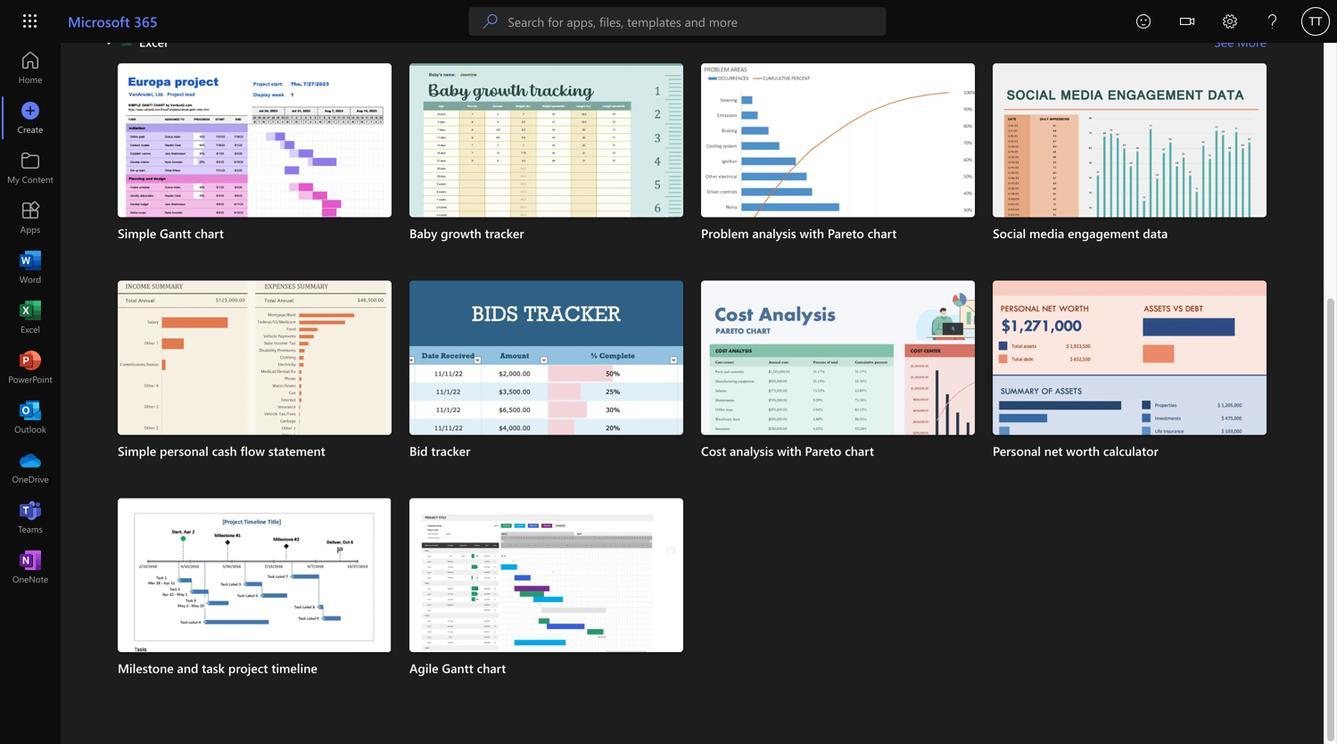 Task type: describe. For each thing, give the bounding box(es) containing it.
my content image
[[21, 159, 39, 177]]

list inside application
[[118, 63, 1267, 716]]

excel image
[[21, 309, 39, 327]]

baby growth tracker image
[[410, 63, 683, 275]]

data
[[1143, 225, 1168, 242]]

with for cost
[[777, 442, 802, 459]]

outlook image
[[21, 409, 39, 426]]

tt
[[1309, 14, 1323, 28]]

simple gantt chart image
[[118, 63, 392, 275]]

tracker inside list item
[[431, 442, 470, 459]]

application containing excel
[[0, 28, 1337, 744]]

gantt for simple
[[160, 225, 191, 242]]

worth
[[1066, 442, 1100, 459]]

cost analysis with pareto chart
[[701, 442, 874, 459]]


[[1180, 14, 1195, 29]]

baby
[[410, 225, 437, 242]]

simple for simple gantt chart
[[118, 225, 156, 242]]

Search box. Suggestions appear as you type. search field
[[508, 7, 886, 36]]

problem analysis with pareto chart link element
[[701, 225, 975, 242]]

simple gantt chart
[[118, 225, 224, 242]]

bid tracker
[[410, 442, 470, 459]]

word image
[[21, 259, 39, 277]]

chart inside simple gantt chart link element
[[195, 225, 224, 242]]

cash
[[212, 442, 237, 459]]

bid tracker image
[[410, 281, 683, 493]]

simple personal cash flow statement image
[[118, 281, 392, 493]]

simple gantt chart link element
[[118, 225, 392, 242]]

agile gantt chart
[[410, 660, 506, 676]]

none search field inside microsoft 365 'banner'
[[469, 7, 886, 36]]

milestone and task project timeline
[[118, 660, 317, 676]]

personal net worth calculator list item
[[993, 281, 1267, 493]]

with for problem
[[800, 225, 824, 242]]

tt button
[[1295, 0, 1337, 43]]

 button
[[1166, 0, 1209, 46]]

problem
[[701, 225, 749, 242]]

agile gantt chart link element
[[410, 659, 683, 677]]

social media engagement data
[[993, 225, 1168, 242]]

social
[[993, 225, 1026, 242]]

apps image
[[21, 209, 39, 227]]

problem analysis with pareto chart list item
[[701, 63, 975, 275]]

more
[[1238, 33, 1267, 50]]

teams image
[[21, 509, 39, 526]]

cost analysis with pareto chart image
[[701, 281, 975, 493]]

365
[[134, 12, 158, 31]]

onenote image
[[21, 559, 39, 576]]

home image
[[21, 59, 39, 77]]

calculator
[[1104, 442, 1159, 459]]

cost analysis with pareto chart link element
[[701, 442, 975, 460]]

microsoft 365
[[68, 12, 158, 31]]

statement
[[268, 442, 325, 459]]

analysis for problem
[[752, 225, 796, 242]]

microsoft
[[68, 12, 130, 31]]

baby growth tracker list item
[[410, 63, 683, 275]]

powerpoint image
[[21, 359, 39, 377]]

personal net worth calculator
[[993, 442, 1159, 459]]

flow
[[240, 442, 265, 459]]

excel
[[139, 33, 168, 50]]

personal net worth calculator image
[[993, 281, 1267, 493]]

bid tracker list item
[[410, 281, 683, 493]]



Task type: locate. For each thing, give the bounding box(es) containing it.
problem analysis with pareto chart image
[[701, 63, 975, 275]]

milestone and task project timeline image
[[118, 498, 392, 709]]

media
[[1030, 225, 1065, 242]]

social media engagement data image
[[993, 63, 1267, 275]]

0 vertical spatial gantt
[[160, 225, 191, 242]]

1 vertical spatial gantt
[[442, 660, 474, 676]]

1 horizontal spatial gantt
[[442, 660, 474, 676]]

list containing simple gantt chart
[[118, 63, 1267, 716]]

simple personal cash flow statement list item
[[118, 281, 392, 493]]

social media engagement data link element
[[993, 225, 1267, 242]]

application
[[0, 28, 1337, 744]]

tracker right bid
[[431, 442, 470, 459]]

baby growth tracker
[[410, 225, 524, 242]]

agile
[[410, 660, 439, 676]]

chart inside 'cost analysis with pareto chart link' element
[[845, 442, 874, 459]]

see more
[[1215, 33, 1267, 50]]

0 vertical spatial simple
[[118, 225, 156, 242]]

simple gantt chart list item
[[118, 63, 392, 275]]

with
[[800, 225, 824, 242], [777, 442, 802, 459]]

milestone and task project timeline link element
[[118, 659, 392, 677]]

analysis
[[752, 225, 796, 242], [730, 442, 774, 459]]

personal
[[160, 442, 209, 459]]

analysis inside "element"
[[752, 225, 796, 242]]

agile gantt chart list item
[[410, 498, 683, 710]]

task
[[202, 660, 225, 676]]

pareto inside "element"
[[828, 225, 864, 242]]

0 vertical spatial tracker
[[485, 225, 524, 242]]

0 vertical spatial pareto
[[828, 225, 864, 242]]

1 horizontal spatial tracker
[[485, 225, 524, 242]]

engagement
[[1068, 225, 1140, 242]]

and
[[177, 660, 198, 676]]

simple personal cash flow statement
[[118, 442, 325, 459]]

net
[[1045, 442, 1063, 459]]

0 vertical spatial with
[[800, 225, 824, 242]]

tracker inside list item
[[485, 225, 524, 242]]

1 simple from the top
[[118, 225, 156, 242]]


[[103, 37, 114, 47]]

microsoft 365 banner
[[0, 0, 1337, 46]]

growth
[[441, 225, 482, 242]]

tracker right growth
[[485, 225, 524, 242]]

pareto
[[828, 225, 864, 242], [805, 442, 842, 459]]

analysis right problem
[[752, 225, 796, 242]]

chart inside problem analysis with pareto chart link "element"
[[868, 225, 897, 242]]

navigation
[[0, 43, 61, 592]]

pareto for cost analysis with pareto chart
[[805, 442, 842, 459]]

milestone and task project timeline list item
[[118, 498, 392, 709]]

with inside "element"
[[800, 225, 824, 242]]

onedrive image
[[21, 459, 39, 476]]

personal
[[993, 442, 1041, 459]]

1 vertical spatial simple
[[118, 442, 156, 459]]

1 vertical spatial pareto
[[805, 442, 842, 459]]

bid tracker link element
[[410, 442, 683, 460]]

project
[[228, 660, 268, 676]]

2 simple from the top
[[118, 442, 156, 459]]

1 vertical spatial analysis
[[730, 442, 774, 459]]

cost
[[701, 442, 726, 459]]

baby growth tracker link element
[[410, 225, 683, 242]]

simple for simple personal cash flow statement
[[118, 442, 156, 459]]

simple
[[118, 225, 156, 242], [118, 442, 156, 459]]

chart inside agile gantt chart link element
[[477, 660, 506, 676]]

see
[[1215, 33, 1234, 50]]

tracker
[[485, 225, 524, 242], [431, 442, 470, 459]]

0 horizontal spatial gantt
[[160, 225, 191, 242]]

analysis right cost
[[730, 442, 774, 459]]

1 vertical spatial tracker
[[431, 442, 470, 459]]

social media engagement data list item
[[993, 63, 1267, 275]]

agile gantt chart image
[[410, 498, 683, 710]]

gantt
[[160, 225, 191, 242], [442, 660, 474, 676]]

timeline
[[272, 660, 317, 676]]

personal net worth calculator link element
[[993, 442, 1267, 460]]

milestone
[[118, 660, 174, 676]]

with right problem
[[800, 225, 824, 242]]

gantt for agile
[[442, 660, 474, 676]]

with right cost
[[777, 442, 802, 459]]

create image
[[21, 109, 39, 127]]

1 vertical spatial with
[[777, 442, 802, 459]]

see more link
[[1215, 28, 1267, 56]]

bid
[[410, 442, 428, 459]]

list
[[118, 63, 1267, 716]]

0 horizontal spatial tracker
[[431, 442, 470, 459]]

None search field
[[469, 7, 886, 36]]

pareto for problem analysis with pareto chart
[[828, 225, 864, 242]]

simple personal cash flow statement link element
[[118, 442, 392, 460]]

0 vertical spatial analysis
[[752, 225, 796, 242]]

analysis for cost
[[730, 442, 774, 459]]

chart
[[195, 225, 224, 242], [868, 225, 897, 242], [845, 442, 874, 459], [477, 660, 506, 676]]

problem analysis with pareto chart
[[701, 225, 897, 242]]

cost analysis with pareto chart list item
[[701, 281, 975, 493]]



Task type: vqa. For each thing, say whether or not it's contained in the screenshot.
with
yes



